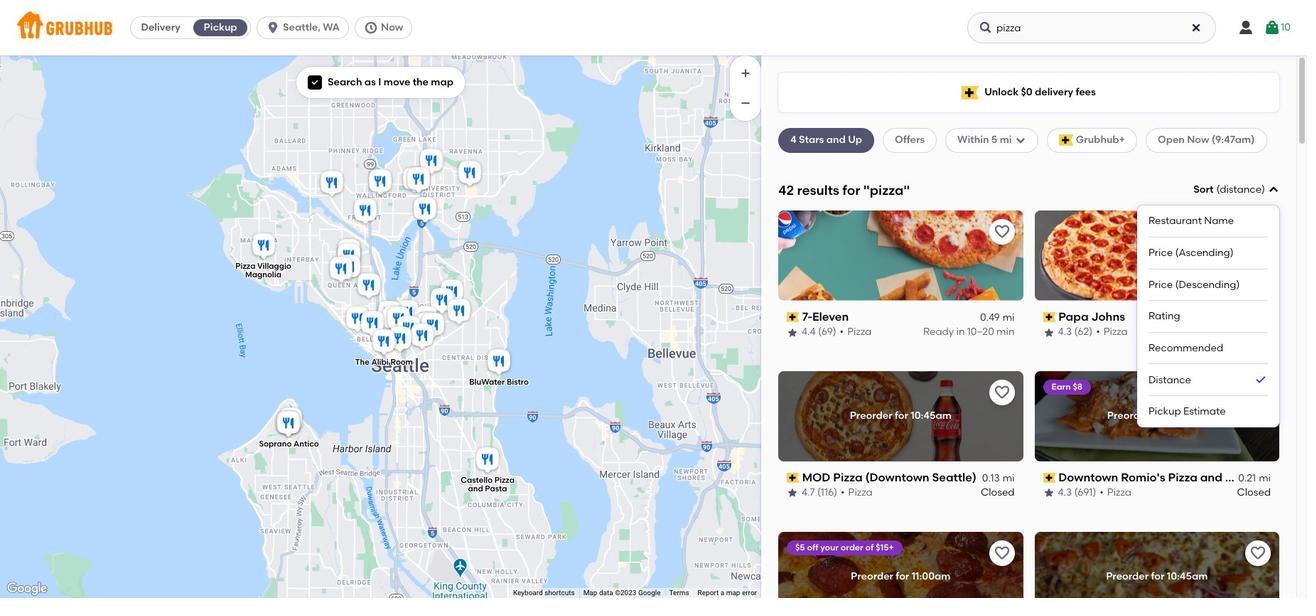 Task type: describe. For each thing, give the bounding box(es) containing it.
alibi
[[371, 357, 389, 367]]

$15+
[[876, 542, 894, 552]]

the
[[413, 76, 429, 88]]

subscription pass image for mod pizza (downtown seattle)
[[787, 473, 800, 483]]

delivery
[[1035, 86, 1074, 98]]

eleven
[[813, 310, 849, 323]]

proceed to checkout button
[[1094, 540, 1284, 565]]

castello pizza and pasta image
[[473, 445, 502, 476]]

papa johns link
[[1044, 309, 1271, 325]]

rating
[[1149, 310, 1181, 322]]

4.3 for 4.3 (62)
[[1058, 326, 1072, 338]]

google image
[[4, 580, 50, 598]]

pizza down johns
[[1104, 326, 1128, 338]]

villaggio
[[257, 261, 291, 270]]

google
[[639, 589, 661, 597]]

restaurant
[[1149, 215, 1202, 227]]

recommended
[[1149, 342, 1224, 354]]

big mario's pizza fremont image
[[318, 168, 346, 199]]

subscription pass image for 7-eleven
[[787, 312, 800, 322]]

for right results
[[843, 182, 861, 198]]

i
[[378, 76, 381, 88]]

preorder down distance
[[1108, 410, 1150, 422]]

5
[[992, 134, 998, 146]]

svg image inside 10 button
[[1264, 19, 1282, 36]]

open
[[1158, 134, 1185, 146]]

soprano antico
[[259, 439, 319, 449]]

svg image inside now button
[[364, 21, 378, 35]]

mi for downtown romio's pizza and pasta
[[1259, 472, 1271, 484]]

ready in 10–20 min for (69)
[[924, 326, 1015, 338]]

0 horizontal spatial 10:45am
[[911, 410, 952, 422]]

(69)
[[818, 326, 837, 338]]

in for (69)
[[957, 326, 965, 338]]

price for price (descending)
[[1149, 278, 1173, 290]]

keyboard shortcuts button
[[513, 588, 575, 598]]

min for 4.4 (69)
[[997, 326, 1015, 338]]

pizza right (69)
[[848, 326, 872, 338]]

earn $8
[[1052, 382, 1083, 392]]

star icon image left 4.3 (62) in the right of the page
[[1044, 327, 1055, 338]]

price for price (ascending)
[[1149, 247, 1173, 259]]

earn
[[1052, 382, 1071, 392]]

now inside button
[[381, 21, 403, 33]]

keyboard shortcuts
[[513, 589, 575, 597]]

preorder for 11:45am
[[1108, 410, 1207, 422]]

mi for mod pizza (downtown seattle)
[[1003, 472, 1015, 484]]

unlock
[[985, 86, 1019, 98]]

ready in 10–20 min for (62)
[[1180, 326, 1271, 338]]

(
[[1217, 183, 1220, 196]]

sort
[[1194, 183, 1214, 196]]

• for 7-eleven
[[840, 326, 844, 338]]

svg image up unlock
[[979, 21, 993, 35]]

0.49
[[981, 312, 1000, 324]]

big mario's pizza queen anne image
[[354, 271, 383, 302]]

bistro
[[507, 377, 529, 387]]

pickup estimate
[[1149, 406, 1226, 418]]

stars
[[799, 134, 824, 146]]

bluwater
[[469, 377, 505, 387]]

minus icon image
[[739, 96, 753, 110]]

downtown romio's pizza and pasta image
[[394, 313, 423, 345]]

downtown
[[1059, 471, 1119, 484]]

offers
[[895, 134, 925, 146]]

terms link
[[669, 589, 689, 597]]

johns
[[1092, 310, 1126, 323]]

main navigation navigation
[[0, 0, 1308, 55]]

elliott bay pizza image
[[335, 236, 363, 268]]

• for downtown romio's pizza and pasta
[[1100, 487, 1104, 499]]

map region
[[0, 0, 923, 598]]

(descending)
[[1176, 278, 1240, 290]]

wa
[[323, 21, 340, 33]]

1 horizontal spatial preorder for 10:45am
[[1107, 570, 1208, 582]]

• pizza down johns
[[1097, 326, 1128, 338]]

the alibi room
[[355, 357, 413, 367]]

grubhub plus flag logo image for grubhub+
[[1059, 135, 1074, 146]]

mod pizza (downtown seattle)
[[803, 471, 977, 484]]

unlock $0 delivery fees
[[985, 86, 1096, 98]]

0 vertical spatial map
[[431, 76, 454, 88]]

papa johns
[[1059, 310, 1126, 323]]

up
[[848, 134, 863, 146]]

distance option
[[1149, 364, 1269, 396]]

delivery button
[[131, 16, 191, 39]]

4.3 (691)
[[1058, 487, 1097, 499]]

and for stars
[[827, 134, 846, 146]]

proceed
[[1137, 546, 1178, 558]]

0.49 mi
[[981, 312, 1015, 324]]

move
[[384, 76, 411, 88]]

4.3 (62)
[[1058, 326, 1093, 338]]

report
[[698, 589, 719, 597]]

"pizza"
[[864, 182, 911, 198]]

4.7
[[802, 487, 815, 499]]

mi for 7-eleven
[[1003, 312, 1015, 324]]

$5
[[796, 542, 805, 552]]

1 horizontal spatial 10:45am
[[1167, 570, 1208, 582]]

1 vertical spatial map
[[726, 589, 741, 597]]

pizza villaggio magnolia
[[235, 261, 291, 279]]

star icon image for downtown romio's pizza and pasta
[[1044, 487, 1055, 499]]

to
[[1181, 546, 1191, 558]]

zeeks pizza capitol hill image
[[438, 277, 466, 308]]

closed for mod pizza (downtown seattle)
[[981, 487, 1015, 499]]

subscription pass image for downtown romio's pizza and pasta
[[1044, 473, 1056, 483]]

pickup for pickup
[[204, 21, 237, 33]]

ian's pizza image
[[351, 196, 379, 227]]

preorder down of
[[851, 570, 894, 582]]

save this restaurant image for (69)
[[994, 223, 1011, 240]]

none field containing sort
[[1138, 183, 1280, 427]]

distance
[[1149, 374, 1192, 386]]

pi vegan pizzeria image
[[417, 146, 445, 177]]

pizzeria 22 image
[[276, 405, 305, 436]]

4.3 for 4.3 (691)
[[1058, 487, 1072, 499]]

sort ( distance )
[[1194, 183, 1266, 196]]

(691)
[[1075, 487, 1097, 499]]

grubhub plus flag logo image for unlock $0 delivery fees
[[962, 86, 979, 99]]

svg image inside seattle, wa "button"
[[266, 21, 280, 35]]

name
[[1205, 215, 1235, 227]]

(62)
[[1075, 326, 1093, 338]]

seattle, wa button
[[257, 16, 355, 39]]

7 eleven image
[[379, 303, 408, 335]]

fitchi house image
[[404, 165, 433, 196]]

4
[[791, 134, 797, 146]]

pickup button
[[191, 16, 250, 39]]

report a map error link
[[698, 589, 757, 597]]

(ascending)
[[1176, 247, 1234, 259]]

min for 4.3 (62)
[[1253, 326, 1271, 338]]

0.13
[[983, 472, 1000, 484]]

seattle)
[[933, 471, 977, 484]]

bluwater bistro image
[[485, 347, 513, 378]]

map
[[584, 589, 598, 597]]

4 stars and up
[[791, 134, 863, 146]]

list box inside field
[[1149, 206, 1269, 427]]

within 5 mi
[[958, 134, 1012, 146]]

svg image inside field
[[1269, 184, 1280, 196]]

mod pizza (downtown seattle) image
[[386, 324, 414, 355]]

price (descending)
[[1149, 278, 1240, 290]]

fees
[[1076, 86, 1096, 98]]

pudge bros. pizza image
[[400, 165, 428, 196]]



Task type: locate. For each thing, give the bounding box(es) containing it.
Search for food, convenience, alcohol... search field
[[968, 12, 1217, 43]]

10–20 for (62)
[[1224, 326, 1251, 338]]

0 vertical spatial now
[[381, 21, 403, 33]]

2 horizontal spatial and
[[1201, 471, 1223, 484]]

$0
[[1021, 86, 1033, 98]]

keyboard
[[513, 589, 543, 597]]

mi right 0.49
[[1003, 312, 1015, 324]]

price down restaurant
[[1149, 247, 1173, 259]]

restaurant name
[[1149, 215, 1235, 227]]

4.7 (116)
[[802, 487, 838, 499]]

plus icon image
[[739, 66, 753, 80]]

10–20 down the (descending) at the top
[[1224, 326, 1251, 338]]

star icon image
[[787, 327, 799, 338], [1044, 327, 1055, 338], [787, 487, 799, 499], [1044, 487, 1055, 499]]

map data ©2023 google
[[584, 589, 661, 597]]

pizza down mod pizza (downtown seattle)
[[849, 487, 873, 499]]

1 vertical spatial price
[[1149, 278, 1173, 290]]

results
[[797, 182, 840, 198]]

None field
[[1138, 183, 1280, 427]]

a pizza mart image
[[384, 304, 413, 335]]

7-eleven logo image
[[779, 210, 1024, 301]]

soprano
[[259, 439, 291, 449]]

closed down 0.21 mi on the bottom
[[1238, 487, 1271, 499]]

1 horizontal spatial and
[[827, 134, 846, 146]]

1 vertical spatial preorder for 10:45am
[[1107, 570, 1208, 582]]

2 ready from the left
[[1180, 326, 1211, 338]]

svg image
[[266, 21, 280, 35], [364, 21, 378, 35], [979, 21, 993, 35], [1269, 184, 1280, 196]]

mi
[[1000, 134, 1012, 146], [1003, 312, 1015, 324], [1003, 472, 1015, 484], [1259, 472, 1271, 484]]

• pizza for downtown romio's pizza and pasta
[[1100, 487, 1132, 499]]

data
[[599, 589, 613, 597]]

for left 11:45am
[[1153, 410, 1166, 422]]

now right the open
[[1188, 134, 1210, 146]]

1 horizontal spatial ready
[[1180, 326, 1211, 338]]

downtown romio's pizza and pasta
[[1059, 471, 1258, 484]]

11:45am
[[1169, 410, 1207, 422]]

)
[[1262, 183, 1266, 196]]

0 vertical spatial preorder for 10:45am
[[850, 410, 952, 422]]

10–20
[[968, 326, 995, 338], [1224, 326, 1251, 338]]

and left 'up'
[[827, 134, 846, 146]]

7-
[[803, 310, 813, 323]]

mi right 5
[[1000, 134, 1012, 146]]

distance
[[1220, 183, 1262, 196]]

min down 0.49 mi
[[997, 326, 1015, 338]]

closed for downtown romio's pizza and pasta
[[1238, 487, 1271, 499]]

big mario's pizza capitol hill image
[[414, 310, 443, 341]]

razzis pizzeria image
[[393, 298, 421, 329]]

closed down 0.13 mi
[[981, 487, 1015, 499]]

©2023
[[615, 589, 637, 597]]

$5 off your order of $15+
[[796, 542, 894, 552]]

pizza inside castello pizza and pasta
[[494, 475, 514, 485]]

grubhub plus flag logo image left grubhub+
[[1059, 135, 1074, 146]]

0 horizontal spatial pickup
[[204, 21, 237, 33]]

• right (116)
[[841, 487, 845, 499]]

mi right 0.13
[[1003, 472, 1015, 484]]

checkout
[[1193, 546, 1240, 558]]

soprano antico image
[[274, 409, 303, 440]]

tutta bella (wallingford) image
[[366, 167, 394, 198]]

preorder for 11:00am
[[851, 570, 951, 582]]

domani pizzeria & restaurant image
[[335, 252, 363, 283]]

0 vertical spatial pickup
[[204, 21, 237, 33]]

1 subscription pass image from the left
[[787, 473, 800, 483]]

10:45am
[[911, 410, 952, 422], [1167, 570, 1208, 582]]

ready for 4.3 (62)
[[1180, 326, 1211, 338]]

1 subscription pass image from the left
[[787, 312, 800, 322]]

antico
[[293, 439, 319, 449]]

• pizza for 7-eleven
[[840, 326, 872, 338]]

10:45am up seattle)
[[911, 410, 952, 422]]

ready in 10–20 min up recommended
[[1180, 326, 1271, 338]]

subscription pass image
[[787, 312, 800, 322], [1044, 312, 1056, 322]]

error
[[742, 589, 757, 597]]

map right a
[[726, 589, 741, 597]]

1 ready in 10–20 min from the left
[[924, 326, 1015, 338]]

pickup down distance
[[1149, 406, 1182, 418]]

magnolia
[[245, 270, 281, 279]]

1 horizontal spatial pickup
[[1149, 406, 1182, 418]]

subscription pass image inside papa johns link
[[1044, 312, 1056, 322]]

subscription pass image left downtown
[[1044, 473, 1056, 483]]

papa johns logo image
[[1035, 210, 1280, 301]]

mi right 0.21
[[1259, 472, 1271, 484]]

of
[[866, 542, 874, 552]]

0 horizontal spatial in
[[957, 326, 965, 338]]

map right the
[[431, 76, 454, 88]]

1 closed from the left
[[981, 487, 1015, 499]]

0 horizontal spatial min
[[997, 326, 1015, 338]]

grubhub plus flag logo image left unlock
[[962, 86, 979, 99]]

• pizza for mod pizza (downtown seattle)
[[841, 487, 873, 499]]

4.3 left (691)
[[1058, 487, 1072, 499]]

svg image
[[1238, 19, 1255, 36], [1264, 19, 1282, 36], [1191, 22, 1202, 33], [311, 78, 319, 87], [1015, 135, 1027, 146]]

now button
[[355, 16, 418, 39]]

(9:47am)
[[1212, 134, 1255, 146]]

subscription pass image for papa johns
[[1044, 312, 1056, 322]]

0 horizontal spatial subscription pass image
[[787, 473, 800, 483]]

1 min from the left
[[997, 326, 1015, 338]]

pickup inside field
[[1149, 406, 1182, 418]]

the alibi room image
[[369, 327, 398, 358]]

pickup right 'delivery' button
[[204, 21, 237, 33]]

0 vertical spatial grubhub plus flag logo image
[[962, 86, 979, 99]]

• for mod pizza (downtown seattle)
[[841, 487, 845, 499]]

pickup inside button
[[204, 21, 237, 33]]

0 horizontal spatial 10–20
[[968, 326, 995, 338]]

42 results for "pizza"
[[779, 182, 911, 198]]

report a map error
[[698, 589, 757, 597]]

min up check icon
[[1253, 326, 1271, 338]]

pizza down romio's
[[1108, 487, 1132, 499]]

0 horizontal spatial preorder for 10:45am
[[850, 410, 952, 422]]

1 price from the top
[[1149, 247, 1173, 259]]

2 closed from the left
[[1238, 487, 1271, 499]]

grubhub plus flag logo image
[[962, 86, 979, 99], [1059, 135, 1074, 146]]

for left 11:00am
[[896, 570, 910, 582]]

svg image right the )
[[1269, 184, 1280, 196]]

4.4 (69)
[[802, 326, 837, 338]]

1 in from the left
[[957, 326, 965, 338]]

palermo pizza & pasta image
[[428, 286, 456, 317]]

0 vertical spatial 10:45am
[[911, 410, 952, 422]]

• right '(62)'
[[1097, 326, 1101, 338]]

your
[[821, 542, 839, 552]]

2 in from the left
[[1213, 326, 1222, 338]]

0 horizontal spatial ready in 10–20 min
[[924, 326, 1015, 338]]

0 vertical spatial price
[[1149, 247, 1173, 259]]

price
[[1149, 247, 1173, 259], [1149, 278, 1173, 290]]

for down proceed
[[1152, 570, 1165, 582]]

1 horizontal spatial ready in 10–20 min
[[1180, 326, 1271, 338]]

for
[[843, 182, 861, 198], [895, 410, 909, 422], [1153, 410, 1166, 422], [896, 570, 910, 582], [1152, 570, 1165, 582]]

preorder for 10:45am down proceed
[[1107, 570, 1208, 582]]

0 horizontal spatial now
[[381, 21, 403, 33]]

11:00am
[[912, 570, 951, 582]]

check icon image
[[1254, 373, 1269, 387]]

(116)
[[818, 487, 838, 499]]

1 horizontal spatial 10–20
[[1224, 326, 1251, 338]]

0.13 mi
[[983, 472, 1015, 484]]

$8
[[1073, 382, 1083, 392]]

svg image left seattle,
[[266, 21, 280, 35]]

price up rating
[[1149, 278, 1173, 290]]

1 ready from the left
[[924, 326, 954, 338]]

• pizza
[[840, 326, 872, 338], [1097, 326, 1128, 338], [841, 487, 873, 499], [1100, 487, 1132, 499]]

1 horizontal spatial now
[[1188, 134, 1210, 146]]

• right (69)
[[840, 326, 844, 338]]

• pizza right (116)
[[841, 487, 873, 499]]

0.21 mi
[[1239, 472, 1271, 484]]

2 4.3 from the top
[[1058, 487, 1072, 499]]

ready for 4.4 (69)
[[924, 326, 954, 338]]

in for (62)
[[1213, 326, 1222, 338]]

ready in 10–20 min
[[924, 326, 1015, 338], [1180, 326, 1271, 338]]

1 horizontal spatial min
[[1253, 326, 1271, 338]]

pickup
[[204, 21, 237, 33], [1149, 406, 1182, 418]]

preorder for 10:45am up (downtown
[[850, 410, 952, 422]]

castello pizza and pasta
[[461, 475, 514, 493]]

ian's pizza image
[[411, 303, 440, 335]]

shortcuts
[[545, 589, 575, 597]]

0 horizontal spatial ready
[[924, 326, 954, 338]]

star icon image left 4.7
[[787, 487, 799, 499]]

bluwater bistro
[[469, 377, 529, 387]]

seattle,
[[283, 21, 321, 33]]

4.3 down papa
[[1058, 326, 1072, 338]]

save this restaurant image for (62)
[[1250, 223, 1267, 240]]

delivery
[[141, 21, 180, 33]]

pasta
[[1226, 471, 1258, 484], [485, 484, 507, 493]]

0 vertical spatial 4.3
[[1058, 326, 1072, 338]]

save this restaurant image
[[994, 223, 1011, 240], [1250, 223, 1267, 240], [1250, 384, 1267, 401]]

• pizza right (691)
[[1100, 487, 1132, 499]]

order
[[841, 542, 864, 552]]

subscription pass image
[[787, 473, 800, 483], [1044, 473, 1056, 483]]

1 vertical spatial grubhub plus flag logo image
[[1059, 135, 1074, 146]]

zeeks pizza image
[[335, 241, 363, 272]]

0 horizontal spatial map
[[431, 76, 454, 88]]

terms
[[669, 589, 689, 597]]

papa johns image
[[445, 296, 473, 327]]

pizza inside pizza villaggio magnolia
[[235, 261, 255, 270]]

0 horizontal spatial and
[[468, 484, 483, 493]]

subscription pass image left mod
[[787, 473, 800, 483]]

save this restaurant image
[[994, 384, 1011, 401], [994, 544, 1011, 561], [1250, 544, 1267, 561]]

pizza right castello
[[494, 475, 514, 485]]

10
[[1282, 21, 1291, 33]]

for up (downtown
[[895, 410, 909, 422]]

1 vertical spatial now
[[1188, 134, 1210, 146]]

star icon image for mod pizza (downtown seattle)
[[787, 487, 799, 499]]

1 10–20 from the left
[[968, 326, 995, 338]]

1 horizontal spatial subscription pass image
[[1044, 312, 1056, 322]]

10–20 for (69)
[[968, 326, 995, 338]]

tutta bella neapolitan pizzeria image
[[375, 298, 404, 330]]

and down castello pizza and pasta image
[[468, 484, 483, 493]]

list box containing restaurant name
[[1149, 206, 1269, 427]]

• right (691)
[[1100, 487, 1104, 499]]

save this restaurant button
[[989, 219, 1015, 244], [1246, 219, 1271, 244], [989, 379, 1015, 405], [1246, 379, 1271, 405], [989, 540, 1015, 566], [1246, 540, 1271, 566]]

luciano's pizza & pasta image
[[273, 409, 302, 440]]

pasta inside castello pizza and pasta
[[485, 484, 507, 493]]

0 horizontal spatial subscription pass image
[[787, 312, 800, 322]]

pizza up (116)
[[834, 471, 863, 484]]

now up search as i move the map
[[381, 21, 403, 33]]

1 horizontal spatial map
[[726, 589, 741, 597]]

johnny mo's pizzeria image
[[411, 194, 439, 226]]

svg image right wa
[[364, 21, 378, 35]]

seattle pizza and bar image
[[343, 304, 372, 335]]

• pizza right (69)
[[840, 326, 872, 338]]

room
[[390, 357, 413, 367]]

2 price from the top
[[1149, 278, 1173, 290]]

7-eleven
[[803, 310, 849, 323]]

off
[[807, 542, 819, 552]]

1 horizontal spatial grubhub plus flag logo image
[[1059, 135, 1074, 146]]

preorder down proceed
[[1107, 570, 1149, 582]]

pizza right romio's
[[1169, 471, 1198, 484]]

elemental pizza image
[[455, 158, 484, 190]]

star icon image left 4.4
[[787, 327, 799, 338]]

and for pizza
[[468, 484, 483, 493]]

and
[[827, 134, 846, 146], [1201, 471, 1223, 484], [468, 484, 483, 493]]

pizza
[[235, 261, 255, 270], [848, 326, 872, 338], [1104, 326, 1128, 338], [834, 471, 863, 484], [1169, 471, 1198, 484], [494, 475, 514, 485], [849, 487, 873, 499], [1108, 487, 1132, 499]]

0 horizontal spatial closed
[[981, 487, 1015, 499]]

papa
[[1059, 310, 1089, 323]]

42
[[779, 182, 794, 198]]

and inside castello pizza and pasta
[[468, 484, 483, 493]]

star icon image left the 4.3 (691)
[[1044, 487, 1055, 499]]

ready
[[924, 326, 954, 338], [1180, 326, 1211, 338]]

1 vertical spatial pickup
[[1149, 406, 1182, 418]]

subscription pass image left papa
[[1044, 312, 1056, 322]]

via tribunali image
[[327, 254, 355, 286]]

via tribunali image
[[412, 310, 441, 341]]

preorder up mod pizza (downtown seattle)
[[850, 410, 893, 422]]

min
[[997, 326, 1015, 338], [1253, 326, 1271, 338]]

(downtown
[[866, 471, 930, 484]]

2 10–20 from the left
[[1224, 326, 1251, 338]]

1 4.3 from the top
[[1058, 326, 1072, 338]]

2 ready in 10–20 min from the left
[[1180, 326, 1271, 338]]

list box
[[1149, 206, 1269, 427]]

pizza villaggio magnolia image
[[249, 231, 278, 262]]

the
[[355, 357, 369, 367]]

pizza left villaggio
[[235, 261, 255, 270]]

1 horizontal spatial closed
[[1238, 487, 1271, 499]]

pickup for pickup estimate
[[1149, 406, 1182, 418]]

plum bistro image
[[418, 310, 447, 342]]

1 vertical spatial 10:45am
[[1167, 570, 1208, 582]]

0.21
[[1239, 472, 1257, 484]]

in
[[957, 326, 965, 338], [1213, 326, 1222, 338]]

ready in 10–20 min down 0.49
[[924, 326, 1015, 338]]

2 subscription pass image from the left
[[1044, 473, 1056, 483]]

10–20 down 0.49
[[968, 326, 995, 338]]

2 subscription pass image from the left
[[1044, 312, 1056, 322]]

and left 0.21
[[1201, 471, 1223, 484]]

search as i move the map
[[328, 76, 454, 88]]

1 horizontal spatial subscription pass image
[[1044, 473, 1056, 483]]

0 horizontal spatial grubhub plus flag logo image
[[962, 86, 979, 99]]

within
[[958, 134, 989, 146]]

preorder for 10:45am
[[850, 410, 952, 422], [1107, 570, 1208, 582]]

1 horizontal spatial in
[[1213, 326, 1222, 338]]

as
[[365, 76, 376, 88]]

rocco's image
[[358, 308, 386, 340]]

1 vertical spatial 4.3
[[1058, 487, 1072, 499]]

0 horizontal spatial pasta
[[485, 484, 507, 493]]

1 horizontal spatial pasta
[[1226, 471, 1258, 484]]

mad pizza image
[[408, 321, 436, 352]]

estimate
[[1184, 406, 1226, 418]]

2 min from the left
[[1253, 326, 1271, 338]]

romio's
[[1122, 471, 1166, 484]]

10:45am down the proceed to checkout button
[[1167, 570, 1208, 582]]

subscription pass image left the 7-
[[787, 312, 800, 322]]

star icon image for 7-eleven
[[787, 327, 799, 338]]



Task type: vqa. For each thing, say whether or not it's contained in the screenshot.
review corresponding to Erick
no



